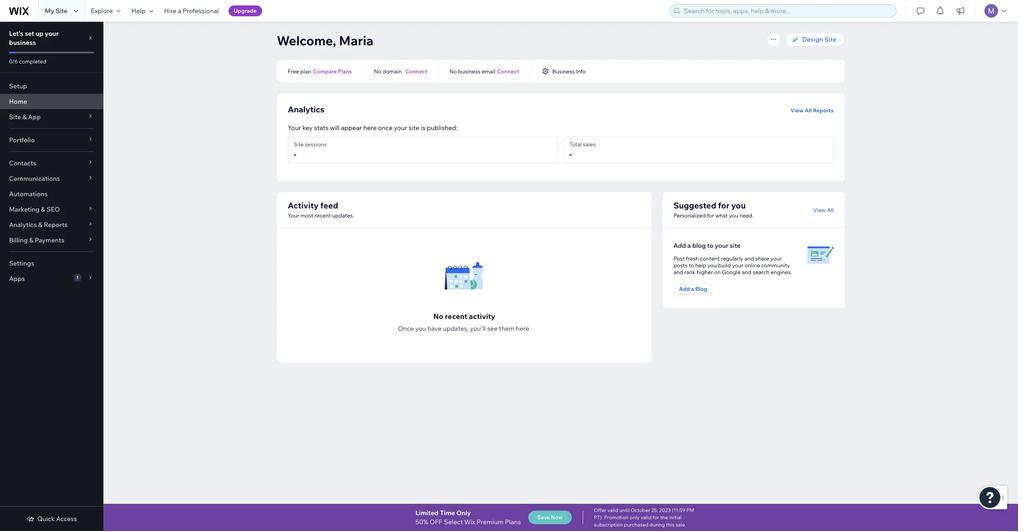 Task type: locate. For each thing, give the bounding box(es) containing it.
0 vertical spatial your
[[288, 124, 301, 132]]

0 vertical spatial site
[[409, 124, 420, 132]]

analytics & reports button
[[0, 217, 103, 233]]

select
[[444, 519, 463, 527]]

seo
[[47, 206, 60, 214]]

subscription
[[594, 522, 623, 529]]

1 vertical spatial to
[[689, 262, 695, 269]]

0 horizontal spatial connect link
[[406, 67, 428, 75]]

- for total sales -
[[570, 149, 572, 160]]

1 horizontal spatial business
[[458, 68, 481, 75]]

1 horizontal spatial connect
[[498, 68, 519, 75]]

site up regularly
[[730, 242, 741, 250]]

0 horizontal spatial valid
[[608, 508, 619, 514]]

analytics up key
[[288, 104, 325, 115]]

reports inside popup button
[[44, 221, 68, 229]]

plans right premium
[[505, 519, 521, 527]]

site inside dropdown button
[[9, 113, 21, 121]]

billing & payments
[[9, 236, 64, 245]]

0 vertical spatial recent
[[315, 212, 331, 219]]

up
[[36, 29, 43, 38]]

you inside post fresh content regularly and share your posts to help you build your online community and rank higher on google and search engines.
[[708, 262, 717, 269]]

1 vertical spatial analytics
[[9, 221, 37, 229]]

& inside dropdown button
[[22, 113, 27, 121]]

view all reports button
[[791, 107, 834, 114]]

2 vertical spatial a
[[691, 286, 695, 293]]

0 vertical spatial reports
[[814, 107, 834, 114]]

your inside 'activity feed your most recent updates.'
[[288, 212, 299, 219]]

hire
[[164, 7, 176, 15]]

to left help
[[689, 262, 695, 269]]

explore
[[91, 7, 113, 15]]

1 - from the left
[[294, 149, 296, 160]]

2 connect from the left
[[498, 68, 519, 75]]

0 horizontal spatial all
[[805, 107, 812, 114]]

a left 'blog'
[[691, 286, 695, 293]]

october
[[631, 508, 651, 514]]

0 horizontal spatial recent
[[315, 212, 331, 219]]

connect right the domain
[[406, 68, 428, 75]]

0 vertical spatial valid
[[608, 508, 619, 514]]

1 horizontal spatial analytics
[[288, 104, 325, 115]]

0 horizontal spatial to
[[689, 262, 695, 269]]

no left the domain
[[374, 68, 382, 75]]

regularly
[[721, 255, 744, 262]]

offer valid until october 25, 2023 (11:59 pm pt). promotion only valid for the initial subscription purchased during this sale.
[[594, 508, 695, 529]]

your left key
[[288, 124, 301, 132]]

2 horizontal spatial for
[[719, 201, 730, 211]]

0 horizontal spatial no
[[374, 68, 382, 75]]

business down let's
[[9, 39, 36, 47]]

1 horizontal spatial no
[[434, 312, 444, 321]]

no business email connect
[[450, 68, 519, 75]]

search
[[753, 269, 770, 276]]

quick access button
[[26, 516, 77, 524]]

billing
[[9, 236, 28, 245]]

no up the have
[[434, 312, 444, 321]]

0 horizontal spatial reports
[[44, 221, 68, 229]]

2 connect link from the left
[[498, 67, 519, 75]]

you up need.
[[732, 201, 746, 211]]

to right the 'blog'
[[708, 242, 714, 250]]

business left email
[[458, 68, 481, 75]]

welcome,
[[277, 33, 336, 49]]

view all button
[[814, 206, 834, 214]]

site right design
[[825, 35, 837, 44]]

published:
[[427, 124, 458, 132]]

1 vertical spatial a
[[688, 242, 691, 250]]

feed
[[321, 201, 338, 211]]

2 vertical spatial for
[[653, 515, 660, 521]]

save now
[[538, 515, 563, 521]]

add up post
[[674, 242, 686, 250]]

1 horizontal spatial reports
[[814, 107, 834, 114]]

a inside button
[[691, 286, 695, 293]]

your
[[288, 124, 301, 132], [288, 212, 299, 219]]

only
[[457, 510, 471, 518]]

0 horizontal spatial business
[[9, 39, 36, 47]]

and left the "share"
[[745, 255, 755, 262]]

0 vertical spatial a
[[178, 7, 181, 15]]

1 horizontal spatial view
[[814, 207, 826, 214]]

Search for tools, apps, help & more... field
[[682, 5, 894, 17]]

0 horizontal spatial analytics
[[9, 221, 37, 229]]

site
[[56, 7, 68, 15], [825, 35, 837, 44], [9, 113, 21, 121], [294, 141, 304, 148]]

here
[[364, 124, 377, 132]]

0 horizontal spatial for
[[653, 515, 660, 521]]

- inside total sales -
[[570, 149, 572, 160]]

1 vertical spatial site
[[730, 242, 741, 250]]

& for site
[[22, 113, 27, 121]]

rank
[[685, 269, 696, 276]]

purchased
[[624, 522, 649, 529]]

no left email
[[450, 68, 457, 75]]

plans right compare
[[338, 68, 352, 75]]

wix
[[465, 519, 476, 527]]

25,
[[652, 508, 659, 514]]

recent up updates,
[[445, 312, 468, 321]]

0 vertical spatial for
[[719, 201, 730, 211]]

1 horizontal spatial recent
[[445, 312, 468, 321]]

higher
[[697, 269, 714, 276]]

1 horizontal spatial site
[[730, 242, 741, 250]]

analytics
[[288, 104, 325, 115], [9, 221, 37, 229]]

domain
[[383, 68, 402, 75]]

connect link for no domain connect
[[406, 67, 428, 75]]

1 vertical spatial plans
[[505, 519, 521, 527]]

connect right email
[[498, 68, 519, 75]]

a right hire
[[178, 7, 181, 15]]

your key stats will appear here once your site is published:
[[288, 124, 458, 132]]

design site link
[[786, 33, 845, 46]]

analytics for analytics & reports
[[9, 221, 37, 229]]

you
[[732, 201, 746, 211], [730, 212, 739, 219], [708, 262, 717, 269], [416, 325, 426, 333]]

recent inside 'activity feed your most recent updates.'
[[315, 212, 331, 219]]

connect link
[[406, 67, 428, 75], [498, 67, 519, 75]]

to
[[708, 242, 714, 250], [689, 262, 695, 269]]

valid
[[608, 508, 619, 514], [641, 515, 652, 521]]

all for feed
[[828, 207, 834, 214]]

apps
[[9, 275, 25, 283]]

valid up promotion
[[608, 508, 619, 514]]

your right up
[[45, 29, 59, 38]]

0 horizontal spatial -
[[294, 149, 296, 160]]

this
[[666, 522, 675, 529]]

no inside no recent activity once you have updates, you'll see them here.
[[434, 312, 444, 321]]

marketing & seo button
[[0, 202, 103, 217]]

0 vertical spatial analytics
[[288, 104, 325, 115]]

site
[[409, 124, 420, 132], [730, 242, 741, 250]]

2023
[[660, 508, 671, 514]]

& left the seo
[[41, 206, 45, 214]]

compare plans link
[[313, 67, 352, 75]]

info
[[576, 68, 586, 75]]

0 vertical spatial business
[[9, 39, 36, 47]]

all for plan
[[805, 107, 812, 114]]

analytics for analytics
[[288, 104, 325, 115]]

stats
[[314, 124, 329, 132]]

0 vertical spatial add
[[674, 242, 686, 250]]

site inside site sessions -
[[294, 141, 304, 148]]

1 vertical spatial for
[[707, 212, 715, 219]]

0 horizontal spatial connect
[[406, 68, 428, 75]]

connect link right email
[[498, 67, 519, 75]]

valid down october
[[641, 515, 652, 521]]

a for blog
[[691, 286, 695, 293]]

2 horizontal spatial no
[[450, 68, 457, 75]]

for down 25,
[[653, 515, 660, 521]]

your left most
[[288, 212, 299, 219]]

you inside no recent activity once you have updates, you'll see them here.
[[416, 325, 426, 333]]

1 vertical spatial view
[[814, 207, 826, 214]]

connect link for no business email connect
[[498, 67, 519, 75]]

2 - from the left
[[570, 149, 572, 160]]

professional
[[183, 7, 219, 15]]

for inside offer valid until october 25, 2023 (11:59 pm pt). promotion only valid for the initial subscription purchased during this sale.
[[653, 515, 660, 521]]

1 vertical spatial valid
[[641, 515, 652, 521]]

add left 'blog'
[[679, 286, 690, 293]]

1 horizontal spatial to
[[708, 242, 714, 250]]

1 horizontal spatial plans
[[505, 519, 521, 527]]

1 horizontal spatial all
[[828, 207, 834, 214]]

for up what
[[719, 201, 730, 211]]

see
[[487, 325, 498, 333]]

promotion
[[605, 515, 629, 521]]

you left the have
[[416, 325, 426, 333]]

& left app
[[22, 113, 27, 121]]

reports inside button
[[814, 107, 834, 114]]

2 your from the top
[[288, 212, 299, 219]]

reports for analytics & reports
[[44, 221, 68, 229]]

save
[[538, 515, 550, 521]]

activity
[[469, 312, 496, 321]]

& up billing & payments
[[38, 221, 42, 229]]

marketing & seo
[[9, 206, 60, 214]]

0 vertical spatial view
[[791, 107, 804, 114]]

1 vertical spatial add
[[679, 286, 690, 293]]

recent down feed
[[315, 212, 331, 219]]

1 vertical spatial your
[[288, 212, 299, 219]]

site left "sessions"
[[294, 141, 304, 148]]

0 vertical spatial plans
[[338, 68, 352, 75]]

add inside button
[[679, 286, 690, 293]]

& for marketing
[[41, 206, 45, 214]]

site left is
[[409, 124, 420, 132]]

appear
[[341, 124, 362, 132]]

recent inside no recent activity once you have updates, you'll see them here.
[[445, 312, 468, 321]]

0 horizontal spatial site
[[409, 124, 420, 132]]

business
[[9, 39, 36, 47], [458, 68, 481, 75]]

site down home
[[9, 113, 21, 121]]

offer
[[594, 508, 607, 514]]

business info button
[[542, 67, 586, 75]]

for left what
[[707, 212, 715, 219]]

-
[[294, 149, 296, 160], [570, 149, 572, 160]]

1 vertical spatial all
[[828, 207, 834, 214]]

1 vertical spatial reports
[[44, 221, 68, 229]]

post
[[674, 255, 685, 262]]

1 vertical spatial recent
[[445, 312, 468, 321]]

site & app button
[[0, 109, 103, 125]]

0 horizontal spatial view
[[791, 107, 804, 114]]

analytics inside popup button
[[9, 221, 37, 229]]

0 horizontal spatial plans
[[338, 68, 352, 75]]

- inside site sessions -
[[294, 149, 296, 160]]

quick
[[37, 516, 55, 524]]

1 horizontal spatial -
[[570, 149, 572, 160]]

help
[[696, 262, 707, 269]]

0 vertical spatial all
[[805, 107, 812, 114]]

a left the 'blog'
[[688, 242, 691, 250]]

1 horizontal spatial valid
[[641, 515, 652, 521]]

connect link right the domain
[[406, 67, 428, 75]]

analytics down marketing
[[9, 221, 37, 229]]

your
[[45, 29, 59, 38], [394, 124, 407, 132], [715, 242, 729, 250], [771, 255, 782, 262], [733, 262, 744, 269]]

& right billing
[[29, 236, 33, 245]]

no
[[374, 68, 382, 75], [450, 68, 457, 75], [434, 312, 444, 321]]

you right help
[[708, 262, 717, 269]]

1 connect link from the left
[[406, 67, 428, 75]]

1 horizontal spatial connect link
[[498, 67, 519, 75]]

no for domain
[[374, 68, 382, 75]]

and left rank
[[674, 269, 684, 276]]

most
[[301, 212, 314, 219]]



Task type: describe. For each thing, give the bounding box(es) containing it.
settings link
[[0, 256, 103, 271]]

1 horizontal spatial for
[[707, 212, 715, 219]]

let's set up your business
[[9, 29, 59, 47]]

your right the "share"
[[771, 255, 782, 262]]

free plan compare plans
[[288, 68, 352, 75]]

only
[[630, 515, 640, 521]]

home
[[9, 98, 27, 106]]

0 vertical spatial to
[[708, 242, 714, 250]]

analytics & reports
[[9, 221, 68, 229]]

sidebar element
[[0, 22, 103, 532]]

initial
[[670, 515, 682, 521]]

no for business
[[450, 68, 457, 75]]

welcome, maria
[[277, 33, 374, 49]]

here.
[[516, 325, 531, 333]]

view for plan
[[791, 107, 804, 114]]

& for analytics
[[38, 221, 42, 229]]

pt).
[[594, 515, 603, 521]]

compare
[[313, 68, 337, 75]]

view for feed
[[814, 207, 826, 214]]

and left the search on the bottom of the page
[[742, 269, 752, 276]]

updates.
[[332, 212, 354, 219]]

save now button
[[529, 511, 572, 525]]

pm
[[687, 508, 695, 514]]

google
[[722, 269, 741, 276]]

business inside the let's set up your business
[[9, 39, 36, 47]]

activity feed your most recent updates.
[[288, 201, 354, 219]]

- for site sessions -
[[294, 149, 296, 160]]

& for billing
[[29, 236, 33, 245]]

communications button
[[0, 171, 103, 187]]

upgrade
[[234, 7, 257, 14]]

portfolio button
[[0, 133, 103, 148]]

setup link
[[0, 79, 103, 94]]

share
[[756, 255, 770, 262]]

(11:59
[[672, 508, 686, 514]]

you right what
[[730, 212, 739, 219]]

1 connect from the left
[[406, 68, 428, 75]]

add a blog to your site
[[674, 242, 741, 250]]

add a blog button
[[674, 284, 713, 295]]

help
[[132, 7, 146, 15]]

my
[[45, 7, 54, 15]]

view all reports
[[791, 107, 834, 114]]

activity
[[288, 201, 319, 211]]

hire a professional
[[164, 7, 219, 15]]

billing & payments button
[[0, 233, 103, 248]]

0/6 completed
[[9, 58, 46, 65]]

add a blog
[[679, 286, 708, 293]]

1 your from the top
[[288, 124, 301, 132]]

completed
[[19, 58, 46, 65]]

marketing
[[9, 206, 40, 214]]

email
[[482, 68, 496, 75]]

site right my
[[56, 7, 68, 15]]

sale.
[[676, 522, 687, 529]]

design
[[803, 35, 824, 44]]

setup
[[9, 82, 27, 90]]

maria
[[339, 33, 374, 49]]

your right 'build'
[[733, 262, 744, 269]]

post fresh content regularly and share your posts to help you build your online community and rank higher on google and search engines.
[[674, 255, 793, 276]]

community
[[762, 262, 791, 269]]

to inside post fresh content regularly and share your posts to help you build your online community and rank higher on google and search engines.
[[689, 262, 695, 269]]

what
[[716, 212, 728, 219]]

set
[[25, 29, 34, 38]]

home link
[[0, 94, 103, 109]]

the
[[661, 515, 669, 521]]

add for add a blog
[[679, 286, 690, 293]]

payments
[[35, 236, 64, 245]]

site & app
[[9, 113, 41, 121]]

your up regularly
[[715, 242, 729, 250]]

reports for view all reports
[[814, 107, 834, 114]]

access
[[56, 516, 77, 524]]

view all
[[814, 207, 834, 214]]

automations link
[[0, 187, 103, 202]]

your inside the let's set up your business
[[45, 29, 59, 38]]

on
[[715, 269, 721, 276]]

them
[[499, 325, 515, 333]]

total sales -
[[570, 141, 596, 160]]

0/6
[[9, 58, 18, 65]]

my site
[[45, 7, 68, 15]]

key
[[303, 124, 313, 132]]

site inside 'link'
[[825, 35, 837, 44]]

settings
[[9, 260, 34, 268]]

1
[[76, 275, 79, 281]]

your right once
[[394, 124, 407, 132]]

let's
[[9, 29, 23, 38]]

contacts
[[9, 159, 36, 167]]

sessions
[[305, 141, 327, 148]]

until
[[620, 508, 630, 514]]

is
[[421, 124, 426, 132]]

limited time only 50% off select wix premium plans
[[416, 510, 521, 527]]

plan
[[300, 68, 311, 75]]

plans inside limited time only 50% off select wix premium plans
[[505, 519, 521, 527]]

content
[[701, 255, 720, 262]]

upgrade button
[[229, 5, 262, 16]]

a for blog
[[688, 242, 691, 250]]

1 vertical spatial business
[[458, 68, 481, 75]]

add for add a blog to your site
[[674, 242, 686, 250]]

suggested
[[674, 201, 717, 211]]

quick access
[[37, 516, 77, 524]]

time
[[440, 510, 455, 518]]

blog
[[693, 242, 706, 250]]

fresh
[[686, 255, 699, 262]]

business
[[553, 68, 575, 75]]

now
[[551, 515, 563, 521]]

premium
[[477, 519, 504, 527]]

communications
[[9, 175, 60, 183]]

a for professional
[[178, 7, 181, 15]]

no for recent
[[434, 312, 444, 321]]

sales
[[583, 141, 596, 148]]

blog
[[696, 286, 708, 293]]



Task type: vqa. For each thing, say whether or not it's contained in the screenshot.
Facebook & Instagram ads
no



